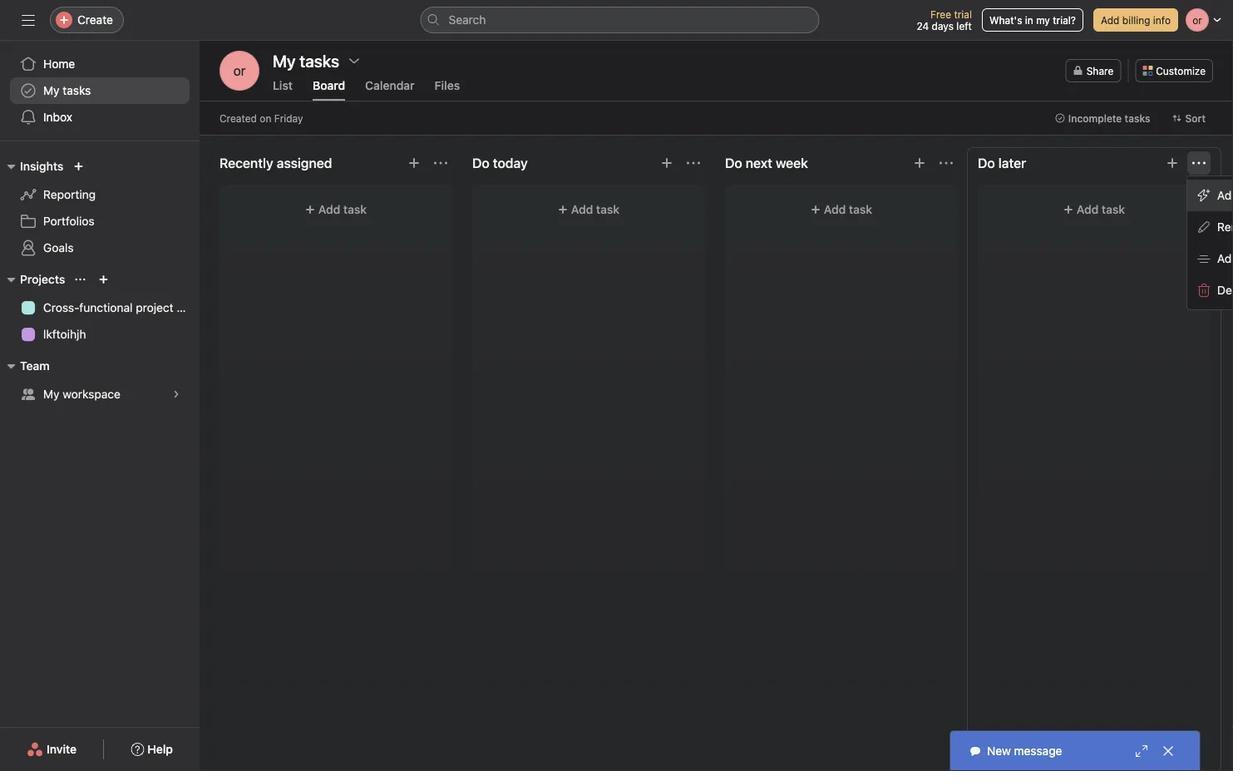Task type: vqa. For each thing, say whether or not it's contained in the screenshot.
the or button
yes



Task type: locate. For each thing, give the bounding box(es) containing it.
1 horizontal spatial add task image
[[913, 156, 927, 170]]

share
[[1087, 65, 1114, 77]]

free
[[931, 8, 952, 20]]

add task image down calendar link
[[408, 156, 421, 170]]

more section actions image for do today
[[687, 156, 700, 170]]

0 horizontal spatial more section actions image
[[434, 156, 448, 170]]

3 add task from the left
[[824, 203, 873, 216]]

more section actions image
[[940, 156, 953, 170], [1193, 156, 1206, 170]]

1 task from the left
[[344, 203, 367, 216]]

1 add task from the left
[[319, 203, 367, 216]]

trial?
[[1053, 14, 1076, 26]]

help button
[[120, 735, 184, 765]]

my inside global element
[[43, 84, 60, 97]]

tasks inside dropdown button
[[1125, 112, 1151, 124]]

board
[[313, 79, 345, 92]]

incomplete tasks button
[[1048, 106, 1158, 130]]

add task button for do next week
[[735, 195, 948, 225]]

add task button
[[230, 195, 443, 225], [482, 195, 695, 225], [735, 195, 948, 225], [988, 195, 1201, 225]]

invite
[[47, 742, 77, 756]]

0 vertical spatial my
[[43, 84, 60, 97]]

cross-functional project plan
[[43, 301, 200, 314]]

1 horizontal spatial tasks
[[1125, 112, 1151, 124]]

add task image left do later
[[913, 156, 927, 170]]

search
[[449, 13, 486, 27]]

add task image
[[408, 156, 421, 170], [913, 156, 927, 170], [1166, 156, 1180, 170]]

more section actions image for do later
[[1193, 156, 1206, 170]]

task for do today
[[596, 203, 620, 216]]

ren
[[1218, 220, 1234, 234]]

team button
[[0, 356, 50, 376]]

my tasks
[[43, 84, 91, 97]]

left
[[957, 20, 972, 32]]

1 horizontal spatial more section actions image
[[1193, 156, 1206, 170]]

next week
[[746, 155, 809, 171]]

tasks right "incomplete"
[[1125, 112, 1151, 124]]

0 horizontal spatial tasks
[[63, 84, 91, 97]]

my
[[43, 84, 60, 97], [43, 387, 60, 401]]

on
[[260, 112, 272, 124]]

more section actions image for recently assigned
[[434, 156, 448, 170]]

2 task from the left
[[596, 203, 620, 216]]

task for recently assigned
[[344, 203, 367, 216]]

0 vertical spatial tasks
[[63, 84, 91, 97]]

tasks
[[63, 84, 91, 97], [1125, 112, 1151, 124]]

create button
[[50, 7, 124, 33]]

3 task from the left
[[849, 203, 873, 216]]

4 add task button from the left
[[988, 195, 1201, 225]]

show options, current sort, top image
[[75, 275, 85, 285]]

1 add task button from the left
[[230, 195, 443, 225]]

or
[[233, 63, 246, 79]]

invite button
[[16, 735, 87, 765]]

3 add task image from the left
[[1166, 156, 1180, 170]]

board link
[[313, 79, 345, 101]]

expand new message image
[[1136, 745, 1149, 758]]

do today
[[473, 155, 528, 171]]

2 add task image from the left
[[913, 156, 927, 170]]

close image
[[1162, 745, 1175, 758]]

new image
[[74, 161, 83, 171]]

cross-
[[43, 301, 79, 314]]

2 add task from the left
[[571, 203, 620, 216]]

2 horizontal spatial add task image
[[1166, 156, 1180, 170]]

customize button
[[1136, 59, 1214, 82]]

what's
[[990, 14, 1023, 26]]

2 more section actions image from the left
[[1193, 156, 1206, 170]]

insights button
[[0, 156, 64, 176]]

more section actions image left do later
[[940, 156, 953, 170]]

add task image down sort dropdown button
[[1166, 156, 1180, 170]]

my workspace
[[43, 387, 121, 401]]

my tasks link
[[10, 77, 190, 104]]

calendar
[[365, 79, 415, 92]]

1 vertical spatial tasks
[[1125, 112, 1151, 124]]

3 add task button from the left
[[735, 195, 948, 225]]

my inside teams element
[[43, 387, 60, 401]]

24
[[917, 20, 929, 32]]

more section actions image left do today
[[434, 156, 448, 170]]

calendar link
[[365, 79, 415, 101]]

lkftoihjh link
[[10, 321, 190, 348]]

1 my from the top
[[43, 84, 60, 97]]

files
[[435, 79, 460, 92]]

customize
[[1157, 65, 1206, 77]]

list
[[273, 79, 293, 92]]

more section actions image
[[434, 156, 448, 170], [687, 156, 700, 170]]

tasks inside global element
[[63, 84, 91, 97]]

insights element
[[0, 151, 200, 265]]

2 add task button from the left
[[482, 195, 695, 225]]

2 my from the top
[[43, 387, 60, 401]]

reporting
[[43, 188, 96, 201]]

2 more section actions image from the left
[[687, 156, 700, 170]]

0 horizontal spatial add task image
[[408, 156, 421, 170]]

task
[[344, 203, 367, 216], [596, 203, 620, 216], [849, 203, 873, 216], [1102, 203, 1126, 216]]

add task image
[[661, 156, 674, 170]]

tasks down home at the top of page
[[63, 84, 91, 97]]

my tasks
[[273, 51, 339, 70]]

created on friday
[[220, 112, 303, 124]]

incomplete
[[1069, 112, 1123, 124]]

sort
[[1186, 112, 1206, 124]]

my down team
[[43, 387, 60, 401]]

add inside button
[[1101, 14, 1120, 26]]

4 add task from the left
[[1077, 203, 1126, 216]]

add task
[[319, 203, 367, 216], [571, 203, 620, 216], [824, 203, 873, 216], [1077, 203, 1126, 216]]

search list box
[[421, 7, 820, 33]]

1 add task image from the left
[[408, 156, 421, 170]]

portfolios link
[[10, 208, 190, 235]]

4 task from the left
[[1102, 203, 1126, 216]]

info
[[1154, 14, 1171, 26]]

home
[[43, 57, 75, 71]]

my for my tasks
[[43, 84, 60, 97]]

more section actions image up "add" menu item at right top
[[1193, 156, 1206, 170]]

more section actions image for do next week
[[940, 156, 953, 170]]

1 more section actions image from the left
[[434, 156, 448, 170]]

add task button for do today
[[482, 195, 695, 225]]

billing
[[1123, 14, 1151, 26]]

add task for do next week
[[824, 203, 873, 216]]

do later
[[978, 155, 1027, 171]]

0 horizontal spatial more section actions image
[[940, 156, 953, 170]]

incomplete tasks
[[1069, 112, 1151, 124]]

add
[[1101, 14, 1120, 26], [1218, 188, 1234, 202], [319, 203, 341, 216], [571, 203, 593, 216], [824, 203, 846, 216], [1077, 203, 1099, 216], [1218, 252, 1234, 265]]

my up inbox on the top
[[43, 84, 60, 97]]

1 more section actions image from the left
[[940, 156, 953, 170]]

do next week
[[725, 155, 809, 171]]

1 horizontal spatial more section actions image
[[687, 156, 700, 170]]

more section actions image right add task image
[[687, 156, 700, 170]]

1 vertical spatial my
[[43, 387, 60, 401]]



Task type: describe. For each thing, give the bounding box(es) containing it.
add task image for do later
[[1166, 156, 1180, 170]]

lkftoihjh
[[43, 327, 86, 341]]

new project or portfolio image
[[99, 275, 108, 285]]

hide sidebar image
[[22, 13, 35, 27]]

add task image for do next week
[[913, 156, 927, 170]]

or button
[[220, 51, 260, 91]]

show options image
[[348, 54, 361, 67]]

sort button
[[1165, 106, 1214, 130]]

create
[[77, 13, 113, 27]]

in
[[1026, 14, 1034, 26]]

share button
[[1066, 59, 1122, 82]]

task for do later
[[1102, 203, 1126, 216]]

add billing info
[[1101, 14, 1171, 26]]

my
[[1037, 14, 1051, 26]]

new message
[[987, 744, 1063, 758]]

see details, my workspace image
[[171, 389, 181, 399]]

list link
[[273, 79, 293, 101]]

del
[[1218, 283, 1234, 297]]

projects element
[[0, 265, 200, 351]]

projects button
[[0, 270, 65, 289]]

what's in my trial? button
[[982, 8, 1084, 32]]

add task for recently assigned
[[319, 203, 367, 216]]

tasks for my tasks
[[63, 84, 91, 97]]

global element
[[0, 41, 200, 141]]

add menu item
[[1188, 180, 1234, 211]]

tasks for incomplete tasks
[[1125, 112, 1151, 124]]

team
[[20, 359, 50, 373]]

insights
[[20, 159, 64, 173]]

search button
[[421, 7, 820, 33]]

my workspace link
[[10, 381, 190, 408]]

reporting link
[[10, 181, 190, 208]]

functional
[[79, 301, 133, 314]]

friday
[[274, 112, 303, 124]]

add inside menu item
[[1218, 188, 1234, 202]]

days
[[932, 20, 954, 32]]

add task for do later
[[1077, 203, 1126, 216]]

project
[[136, 301, 174, 314]]

what's in my trial?
[[990, 14, 1076, 26]]

goals link
[[10, 235, 190, 261]]

add task button for do later
[[988, 195, 1201, 225]]

goals
[[43, 241, 74, 255]]

do
[[725, 155, 743, 171]]

files link
[[435, 79, 460, 101]]

cross-functional project plan link
[[10, 294, 200, 321]]

workspace
[[63, 387, 121, 401]]

projects
[[20, 272, 65, 286]]

portfolios
[[43, 214, 95, 228]]

recently assigned
[[220, 155, 332, 171]]

home link
[[10, 51, 190, 77]]

created
[[220, 112, 257, 124]]

add task for do today
[[571, 203, 620, 216]]

trial
[[954, 8, 972, 20]]

inbox link
[[10, 104, 190, 131]]

add task image for recently assigned
[[408, 156, 421, 170]]

add task button for recently assigned
[[230, 195, 443, 225]]

free trial 24 days left
[[917, 8, 972, 32]]

my for my workspace
[[43, 387, 60, 401]]

task for do next week
[[849, 203, 873, 216]]

add billing info button
[[1094, 8, 1179, 32]]

help
[[147, 742, 173, 756]]

teams element
[[0, 351, 200, 411]]

plan
[[177, 301, 200, 314]]

inbox
[[43, 110, 72, 124]]



